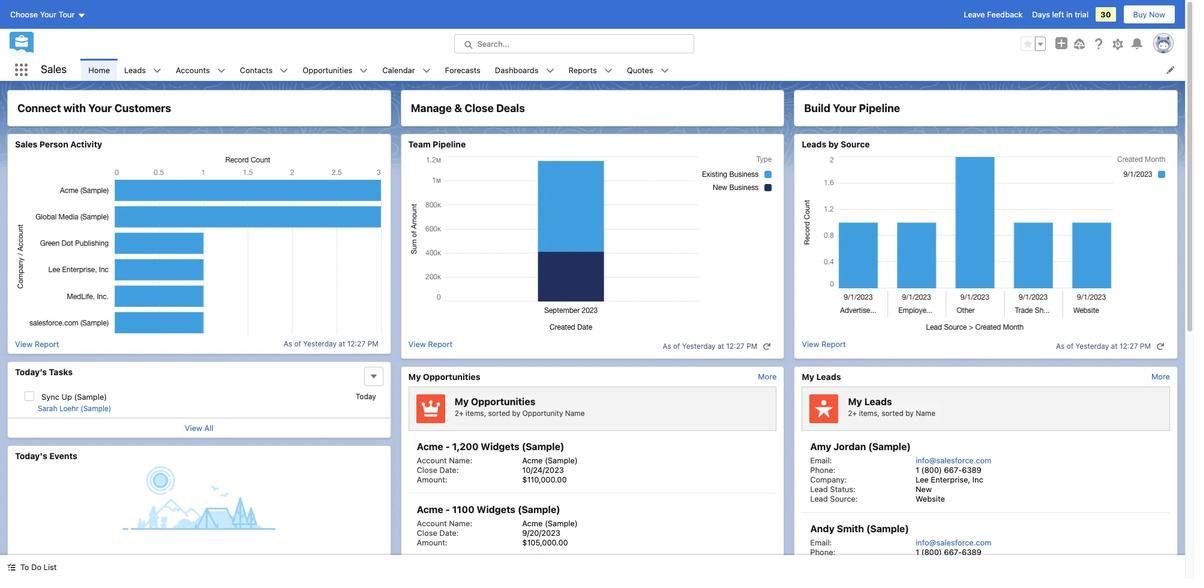 Task type: locate. For each thing, give the bounding box(es) containing it.
the left rest
[[223, 555, 234, 565]]

close date: for 1100
[[417, 529, 459, 538]]

1 acme (sample) from the top
[[522, 456, 578, 466]]

leads
[[124, 65, 146, 75], [802, 139, 827, 149], [817, 372, 841, 382], [865, 397, 892, 407]]

6389 for andy smith (sample)
[[962, 548, 982, 558]]

1 vertical spatial account
[[417, 519, 447, 529]]

inc
[[973, 475, 984, 485]]

1 vertical spatial acme (sample)
[[522, 519, 578, 529]]

1 account from the top
[[417, 456, 447, 466]]

2 horizontal spatial 12:​27
[[1120, 342, 1138, 351]]

text default image for reports
[[604, 66, 613, 75]]

view all link
[[185, 423, 214, 433]]

sorted for close
[[488, 409, 510, 418]]

(800)
[[922, 466, 942, 475], [922, 548, 942, 558]]

quotes link
[[620, 59, 661, 81]]

account name: down 1,200
[[417, 456, 473, 466]]

date: down "1100"
[[440, 529, 459, 538]]

view for connect with your customers
[[15, 339, 33, 349]]

date:
[[440, 466, 459, 475], [440, 529, 459, 538]]

widgets right 1,200
[[481, 442, 520, 453]]

0 vertical spatial account name:
[[417, 456, 473, 466]]

sorted up amy jordan (sample)
[[882, 409, 904, 418]]

calendar link
[[375, 59, 422, 81]]

6389 right universal
[[962, 548, 982, 558]]

view for build your pipeline
[[802, 339, 820, 349]]

opportunities inside my opportunities 2+ items, sorted by opportunity name
[[471, 397, 536, 407]]

1 horizontal spatial the
[[262, 555, 274, 565]]

2 info@salesforce.com link from the top
[[916, 538, 992, 548]]

name
[[565, 409, 585, 418], [916, 409, 936, 418]]

leave feedback link
[[964, 10, 1023, 19]]

1 vertical spatial date:
[[440, 529, 459, 538]]

3 view report link from the left
[[802, 339, 846, 354]]

1 1 (800) 667-6389 from the top
[[916, 466, 982, 475]]

0 vertical spatial widgets
[[481, 442, 520, 453]]

1 667- from the top
[[944, 466, 962, 475]]

2 view report from the left
[[409, 339, 453, 349]]

report
[[35, 339, 59, 349], [428, 339, 453, 349], [822, 339, 846, 349]]

acme (sample)
[[522, 456, 578, 466], [522, 519, 578, 529]]

dashboards list item
[[488, 59, 562, 81]]

as of yesterday at 12:​27 pm for manage & close deals
[[663, 342, 758, 351]]

report up today's tasks
[[35, 339, 59, 349]]

1 amount: from the top
[[417, 475, 448, 485]]

1 vertical spatial amount:
[[417, 538, 448, 548]]

1 vertical spatial 1 (800) 667-6389
[[916, 548, 982, 558]]

your
[[40, 10, 56, 19], [88, 102, 112, 115], [833, 102, 857, 115]]

forecasts
[[445, 65, 481, 75]]

items, for pipeline
[[859, 409, 880, 418]]

1 sorted from the left
[[488, 409, 510, 418]]

sarah loehr (sample) link
[[38, 404, 111, 414]]

quotes
[[627, 65, 653, 75]]

0 horizontal spatial view report
[[15, 339, 59, 349]]

0 vertical spatial name:
[[449, 456, 473, 466]]

up
[[62, 392, 72, 402]]

view up the today's
[[15, 339, 33, 349]]

by up amy jordan (sample)
[[906, 409, 914, 418]]

2 (800) from the top
[[922, 548, 942, 558]]

2 lead from the top
[[811, 495, 828, 504]]

2 6389 from the top
[[962, 548, 982, 558]]

1 (800) 667-6389 up new
[[916, 466, 982, 475]]

phone: up lead status:
[[811, 466, 836, 475]]

2 horizontal spatial report
[[822, 339, 846, 349]]

sorted up acme - 1,200 widgets (sample)
[[488, 409, 510, 418]]

0 vertical spatial acme (sample)
[[522, 456, 578, 466]]

sales up connect in the left of the page
[[41, 63, 67, 76]]

today
[[356, 392, 376, 401]]

text default image for quotes
[[661, 66, 669, 75]]

1 horizontal spatial yesterday
[[682, 342, 716, 351]]

0 vertical spatial info@salesforce.com link
[[916, 456, 992, 466]]

1 horizontal spatial at
[[718, 342, 724, 351]]

667- for andy smith (sample)
[[944, 548, 962, 558]]

1 horizontal spatial pm
[[747, 342, 758, 351]]

acme (sample) up $105,000.00
[[522, 519, 578, 529]]

close date: for 1,200
[[417, 466, 459, 475]]

account name: for 1,200
[[417, 456, 473, 466]]

1 - from the top
[[446, 442, 450, 453]]

0 horizontal spatial sorted
[[488, 409, 510, 418]]

items, up amy jordan (sample)
[[859, 409, 880, 418]]

2 horizontal spatial your
[[833, 102, 857, 115]]

looks
[[108, 555, 129, 565]]

view for manage & close deals
[[409, 339, 426, 349]]

0 horizontal spatial your
[[40, 10, 56, 19]]

1 2+ from the left
[[455, 409, 464, 418]]

2 account from the top
[[417, 519, 447, 529]]

1 view report from the left
[[15, 339, 59, 349]]

1 vertical spatial close
[[417, 466, 437, 475]]

text default image inside reports list item
[[604, 66, 613, 75]]

accounts link
[[169, 59, 217, 81]]

lee
[[916, 475, 929, 485]]

30
[[1101, 10, 1111, 19]]

6389 right lee
[[962, 466, 982, 475]]

0 horizontal spatial sales
[[15, 139, 37, 149]]

1 horizontal spatial by
[[829, 139, 839, 149]]

2 info@salesforce.com from the top
[[916, 538, 992, 548]]

1 horizontal spatial more link
[[1152, 372, 1170, 381]]

- for 1100
[[446, 505, 450, 516]]

email: down amy
[[811, 456, 832, 466]]

view left all on the bottom
[[185, 423, 202, 433]]

1 vertical spatial email:
[[811, 538, 832, 548]]

text default image for calendar
[[422, 66, 431, 75]]

2 horizontal spatial view report
[[802, 339, 846, 349]]

1 horizontal spatial items,
[[859, 409, 880, 418]]

text default image inside accounts list item
[[217, 66, 226, 75]]

account
[[417, 456, 447, 466], [417, 519, 447, 529]]

2 1 from the top
[[916, 548, 920, 558]]

widgets
[[481, 442, 520, 453], [477, 505, 516, 516]]

1 horizontal spatial sales
[[41, 63, 67, 76]]

1 horizontal spatial view report
[[409, 339, 453, 349]]

name: down 1,200
[[449, 456, 473, 466]]

2+
[[455, 409, 464, 418], [848, 409, 857, 418]]

1 horizontal spatial 12:​27
[[726, 342, 745, 351]]

2 sorted from the left
[[882, 409, 904, 418]]

email:
[[811, 456, 832, 466], [811, 538, 832, 548]]

items, inside my leads 2+ items, sorted by name
[[859, 409, 880, 418]]

2 name from the left
[[916, 409, 936, 418]]

(sample) right smith on the bottom of page
[[867, 524, 909, 535]]

clear
[[203, 555, 220, 565]]

1 (800) 667-6389 for andy smith (sample)
[[916, 548, 982, 558]]

(800) up new
[[922, 466, 942, 475]]

sales person activity
[[15, 139, 102, 149]]

by
[[829, 139, 839, 149], [512, 409, 521, 418], [906, 409, 914, 418]]

1 (800) 667-6389
[[916, 466, 982, 475], [916, 548, 982, 558]]

2 the from the left
[[262, 555, 274, 565]]

view report up my opportunities
[[409, 339, 453, 349]]

the left day.
[[262, 555, 274, 565]]

0 horizontal spatial by
[[512, 409, 521, 418]]

2 more from the left
[[1152, 372, 1170, 381]]

1 horizontal spatial pipeline
[[859, 102, 900, 115]]

1 vertical spatial close date:
[[417, 529, 459, 538]]

acme (sample) up $110,000.00
[[522, 456, 578, 466]]

your inside dropdown button
[[40, 10, 56, 19]]

yesterday
[[303, 340, 337, 349], [682, 342, 716, 351], [1076, 342, 1109, 351]]

0 vertical spatial 1
[[916, 466, 920, 475]]

2 2+ from the left
[[848, 409, 857, 418]]

sorted inside my opportunities 2+ items, sorted by opportunity name
[[488, 409, 510, 418]]

lead for lead source:
[[811, 495, 828, 504]]

amount: for acme - 1,200 widgets (sample)
[[417, 475, 448, 485]]

1 vertical spatial opportunities
[[423, 372, 481, 382]]

widgets right "1100"
[[477, 505, 516, 516]]

2 view report link from the left
[[409, 339, 453, 354]]

view report up the today's
[[15, 339, 59, 349]]

1 horizontal spatial report
[[428, 339, 453, 349]]

view report
[[15, 339, 59, 349], [409, 339, 453, 349], [802, 339, 846, 349]]

text default image for accounts
[[217, 66, 226, 75]]

more link
[[758, 372, 777, 381], [1152, 372, 1170, 381]]

info@salesforce.com for andy smith (sample)
[[916, 538, 992, 548]]

2 vertical spatial opportunities
[[471, 397, 536, 407]]

email: down andy
[[811, 538, 832, 548]]

more for build your pipeline
[[1152, 372, 1170, 381]]

1 (800) 667-6389 down website on the bottom
[[916, 548, 982, 558]]

sorted inside my leads 2+ items, sorted by name
[[882, 409, 904, 418]]

close date: down 1,200
[[417, 466, 459, 475]]

company:
[[811, 475, 847, 485]]

6389
[[962, 466, 982, 475], [962, 548, 982, 558]]

today's
[[15, 451, 47, 461]]

(800) for andy smith (sample)
[[922, 548, 942, 558]]

1 up new
[[916, 466, 920, 475]]

1 vertical spatial 1
[[916, 548, 920, 558]]

2+ inside my opportunities 2+ items, sorted by opportunity name
[[455, 409, 464, 418]]

andy smith (sample)
[[811, 524, 909, 535]]

667- left inc
[[944, 466, 962, 475]]

group
[[1021, 37, 1046, 51]]

universal
[[916, 558, 950, 567]]

amy jordan (sample)
[[811, 442, 911, 453]]

acme left "1100"
[[417, 505, 443, 516]]

1 horizontal spatial sorted
[[882, 409, 904, 418]]

view report link for customers
[[15, 339, 59, 349]]

view up my leads at bottom
[[802, 339, 820, 349]]

enterprise,
[[931, 475, 971, 485]]

0 horizontal spatial more link
[[758, 372, 777, 381]]

phone: for amy
[[811, 466, 836, 475]]

2 report from the left
[[428, 339, 453, 349]]

- left 1,200
[[446, 442, 450, 453]]

items, for close
[[466, 409, 486, 418]]

text default image inside dashboards list item
[[546, 66, 554, 75]]

home
[[88, 65, 110, 75]]

2 horizontal spatial at
[[1111, 342, 1118, 351]]

0 horizontal spatial 2+
[[455, 409, 464, 418]]

2+ inside my leads 2+ items, sorted by name
[[848, 409, 857, 418]]

3 report from the left
[[822, 339, 846, 349]]

0 vertical spatial email:
[[811, 456, 832, 466]]

opportunities for my opportunities
[[423, 372, 481, 382]]

text default image inside opportunities list item
[[360, 66, 368, 75]]

text default image
[[153, 66, 162, 75], [280, 66, 288, 75], [422, 66, 431, 75], [546, 66, 554, 75], [763, 343, 772, 351]]

my leads 2+ items, sorted by name
[[848, 397, 936, 418]]

sorted for pipeline
[[882, 409, 904, 418]]

2 horizontal spatial yesterday
[[1076, 342, 1109, 351]]

at for build your pipeline
[[1111, 342, 1118, 351]]

0 vertical spatial sales
[[41, 63, 67, 76]]

1 vertical spatial widgets
[[477, 505, 516, 516]]

items,
[[466, 409, 486, 418], [859, 409, 880, 418]]

1 1 from the top
[[916, 466, 920, 475]]

text default image
[[217, 66, 226, 75], [360, 66, 368, 75], [604, 66, 613, 75], [661, 66, 669, 75], [1157, 343, 1165, 351], [7, 564, 16, 572]]

by inside my leads 2+ items, sorted by name
[[906, 409, 914, 418]]

lead left status:
[[811, 485, 828, 495]]

1 more link from the left
[[758, 372, 777, 381]]

0 horizontal spatial items,
[[466, 409, 486, 418]]

(800) left technologies
[[922, 548, 942, 558]]

1 vertical spatial pipeline
[[433, 139, 466, 149]]

0 horizontal spatial pipeline
[[433, 139, 466, 149]]

dashboards link
[[488, 59, 546, 81]]

as for manage & close deals
[[663, 342, 671, 351]]

1 more from the left
[[758, 372, 777, 381]]

leads by source
[[802, 139, 870, 149]]

contacts list item
[[233, 59, 296, 81]]

1 date: from the top
[[440, 466, 459, 475]]

view report for customers
[[15, 339, 59, 349]]

close date: down "1100"
[[417, 529, 459, 538]]

account name: down "1100"
[[417, 519, 473, 529]]

sorted
[[488, 409, 510, 418], [882, 409, 904, 418]]

12:​27
[[347, 340, 366, 349], [726, 342, 745, 351], [1120, 342, 1138, 351]]

1 email: from the top
[[811, 456, 832, 466]]

info@salesforce.com
[[916, 456, 992, 466], [916, 538, 992, 548]]

calendar list item
[[375, 59, 438, 81]]

0 vertical spatial 6389
[[962, 466, 982, 475]]

date: for 1,200
[[440, 466, 459, 475]]

pipeline right team
[[433, 139, 466, 149]]

sales for sales
[[41, 63, 67, 76]]

lead down company:
[[811, 495, 828, 504]]

1 horizontal spatial as
[[663, 342, 671, 351]]

2 acme (sample) from the top
[[522, 519, 578, 529]]

my opportunities
[[409, 372, 481, 382]]

667- down website on the bottom
[[944, 548, 962, 558]]

1 lead from the top
[[811, 485, 828, 495]]

pipeline
[[859, 102, 900, 115], [433, 139, 466, 149]]

by inside my opportunities 2+ items, sorted by opportunity name
[[512, 409, 521, 418]]

choose your tour
[[10, 10, 75, 19]]

info@salesforce.com up enterprise,
[[916, 456, 992, 466]]

reports
[[569, 65, 597, 75]]

view all
[[185, 423, 214, 433]]

report up my leads at bottom
[[822, 339, 846, 349]]

my inside my opportunities 2+ items, sorted by opportunity name
[[455, 397, 469, 407]]

text default image inside calendar list item
[[422, 66, 431, 75]]

view report link up my opportunities
[[409, 339, 453, 354]]

items, up 1,200
[[466, 409, 486, 418]]

your right build
[[833, 102, 857, 115]]

2 amount: from the top
[[417, 538, 448, 548]]

0 horizontal spatial report
[[35, 339, 59, 349]]

2 horizontal spatial view report link
[[802, 339, 846, 354]]

1 vertical spatial (800)
[[922, 548, 942, 558]]

2 horizontal spatial pm
[[1140, 342, 1151, 351]]

2 vertical spatial close
[[417, 529, 437, 538]]

jordan
[[834, 442, 866, 453]]

0 horizontal spatial name
[[565, 409, 585, 418]]

(800) for amy jordan (sample)
[[922, 466, 942, 475]]

sync up (sample) sarah loehr (sample)
[[38, 392, 111, 413]]

0 vertical spatial opportunities
[[303, 65, 353, 75]]

1 vertical spatial info@salesforce.com link
[[916, 538, 992, 548]]

2 - from the top
[[446, 505, 450, 516]]

phone: down andy
[[811, 548, 836, 558]]

0 vertical spatial info@salesforce.com
[[916, 456, 992, 466]]

2+ up the jordan
[[848, 409, 857, 418]]

your left tour
[[40, 10, 56, 19]]

1 phone: from the top
[[811, 466, 836, 475]]

1 close date: from the top
[[417, 466, 459, 475]]

view report up my leads at bottom
[[802, 339, 846, 349]]

more link for manage & close deals
[[758, 372, 777, 381]]

name: down "1100"
[[449, 519, 473, 529]]

1 vertical spatial -
[[446, 505, 450, 516]]

sales
[[41, 63, 67, 76], [15, 139, 37, 149]]

acme - 1100 widgets (sample)
[[417, 505, 561, 516]]

0 horizontal spatial the
[[223, 555, 234, 565]]

date: down 1,200
[[440, 466, 459, 475]]

2 667- from the top
[[944, 548, 962, 558]]

info@salesforce.com link up enterprise,
[[916, 456, 992, 466]]

2 close date: from the top
[[417, 529, 459, 538]]

1 name: from the top
[[449, 456, 473, 466]]

tasks
[[49, 367, 73, 377]]

my inside my leads 2+ items, sorted by name
[[848, 397, 862, 407]]

2 horizontal spatial as of yesterday at 12:​27 pm
[[1056, 342, 1151, 351]]

2 phone: from the top
[[811, 548, 836, 558]]

text default image inside quotes "list item"
[[661, 66, 669, 75]]

and
[[187, 555, 200, 565]]

text default image inside leads list item
[[153, 66, 162, 75]]

1 info@salesforce.com from the top
[[916, 456, 992, 466]]

amount: for acme - 1100 widgets (sample)
[[417, 538, 448, 548]]

by left opportunity
[[512, 409, 521, 418]]

info@salesforce.com link up universal technologies on the right bottom of the page
[[916, 538, 992, 548]]

1 view report link from the left
[[15, 339, 59, 349]]

2 horizontal spatial as
[[1056, 342, 1065, 351]]

your right with
[[88, 102, 112, 115]]

1 vertical spatial sales
[[15, 139, 37, 149]]

1 items, from the left
[[466, 409, 486, 418]]

at
[[339, 340, 345, 349], [718, 342, 724, 351], [1111, 342, 1118, 351]]

1 horizontal spatial as of yesterday at 12:​27 pm
[[663, 342, 758, 351]]

2 items, from the left
[[859, 409, 880, 418]]

view report for deals
[[409, 339, 453, 349]]

2 more link from the left
[[1152, 372, 1170, 381]]

0 vertical spatial phone:
[[811, 466, 836, 475]]

1 6389 from the top
[[962, 466, 982, 475]]

1 name from the left
[[565, 409, 585, 418]]

1 vertical spatial account name:
[[417, 519, 473, 529]]

0 vertical spatial -
[[446, 442, 450, 453]]

1 horizontal spatial your
[[88, 102, 112, 115]]

667-
[[944, 466, 962, 475], [944, 548, 962, 558]]

0 horizontal spatial view report link
[[15, 339, 59, 349]]

1 vertical spatial 6389
[[962, 548, 982, 558]]

2 email: from the top
[[811, 538, 832, 548]]

1 horizontal spatial view report link
[[409, 339, 453, 354]]

phone: for andy
[[811, 548, 836, 558]]

1 info@salesforce.com link from the top
[[916, 456, 992, 466]]

all
[[204, 423, 214, 433]]

pipeline up the source
[[859, 102, 900, 115]]

by left the source
[[829, 139, 839, 149]]

pm
[[368, 340, 379, 349], [747, 342, 758, 351], [1140, 342, 1151, 351]]

0 vertical spatial close date:
[[417, 466, 459, 475]]

do
[[31, 563, 41, 573]]

report up my opportunities
[[428, 339, 453, 349]]

1 horizontal spatial 2+
[[848, 409, 857, 418]]

1 vertical spatial 667-
[[944, 548, 962, 558]]

view up my opportunities
[[409, 339, 426, 349]]

search...
[[478, 39, 510, 49]]

of
[[294, 340, 301, 349], [674, 342, 680, 351], [1067, 342, 1074, 351], [253, 555, 260, 565]]

my for my opportunities 2+ items, sorted by opportunity name
[[455, 397, 469, 407]]

1 report from the left
[[35, 339, 59, 349]]

view
[[15, 339, 33, 349], [409, 339, 426, 349], [802, 339, 820, 349], [185, 423, 202, 433]]

667- for amy jordan (sample)
[[944, 466, 962, 475]]

list
[[81, 59, 1186, 81]]

2 1 (800) 667-6389 from the top
[[916, 548, 982, 558]]

info@salesforce.com up universal technologies on the right bottom of the page
[[916, 538, 992, 548]]

2+ up 1,200
[[455, 409, 464, 418]]

0 vertical spatial 1 (800) 667-6389
[[916, 466, 982, 475]]

2 name: from the top
[[449, 519, 473, 529]]

0 vertical spatial (800)
[[922, 466, 942, 475]]

1 vertical spatial info@salesforce.com
[[916, 538, 992, 548]]

- left "1100"
[[446, 505, 450, 516]]

opportunities for my opportunities 2+ items, sorted by opportunity name
[[471, 397, 536, 407]]

1 (800) from the top
[[922, 466, 942, 475]]

items, inside my opportunities 2+ items, sorted by opportunity name
[[466, 409, 486, 418]]

1 vertical spatial phone:
[[811, 548, 836, 558]]

more
[[758, 372, 777, 381], [1152, 372, 1170, 381]]

1 vertical spatial name:
[[449, 519, 473, 529]]

0 vertical spatial amount:
[[417, 475, 448, 485]]

view report link up my leads at bottom
[[802, 339, 846, 354]]

1 down website on the bottom
[[916, 548, 920, 558]]

0 vertical spatial 667-
[[944, 466, 962, 475]]

2 horizontal spatial by
[[906, 409, 914, 418]]

0 vertical spatial account
[[417, 456, 447, 466]]

looks like you're free and clear the rest of the day.
[[108, 555, 291, 565]]

0 horizontal spatial pm
[[368, 340, 379, 349]]

to do list
[[20, 563, 57, 573]]

0 horizontal spatial more
[[758, 372, 777, 381]]

name:
[[449, 456, 473, 466], [449, 519, 473, 529]]

9/20/2023
[[522, 529, 561, 538]]

1 horizontal spatial name
[[916, 409, 936, 418]]

report for customers
[[35, 339, 59, 349]]

0 vertical spatial date:
[[440, 466, 459, 475]]

2 account name: from the top
[[417, 519, 473, 529]]

1 horizontal spatial more
[[1152, 372, 1170, 381]]

view report link up the today's
[[15, 339, 59, 349]]

1 account name: from the top
[[417, 456, 473, 466]]

text default image inside contacts list item
[[280, 66, 288, 75]]

2 date: from the top
[[440, 529, 459, 538]]

free
[[170, 555, 185, 565]]

sales left person
[[15, 139, 37, 149]]



Task type: describe. For each thing, give the bounding box(es) containing it.
today's events
[[15, 451, 77, 461]]

acme left 1,200
[[417, 442, 443, 453]]

smith
[[837, 524, 864, 535]]

name inside my leads 2+ items, sorted by name
[[916, 409, 936, 418]]

to do list button
[[0, 556, 64, 580]]

my for my opportunities
[[409, 372, 421, 382]]

more link for build your pipeline
[[1152, 372, 1170, 381]]

pm for build
[[1140, 342, 1151, 351]]

text default image for dashboards
[[546, 66, 554, 75]]

acme up $110,000.00
[[522, 456, 543, 466]]

today's
[[15, 367, 47, 377]]

person
[[39, 139, 68, 149]]

tour
[[59, 10, 75, 19]]

lead source:
[[811, 495, 858, 504]]

connect with your customers
[[17, 102, 171, 115]]

team
[[409, 139, 431, 149]]

leads inside list item
[[124, 65, 146, 75]]

2+ for &
[[455, 409, 464, 418]]

1,200
[[452, 442, 479, 453]]

1 for andy smith (sample)
[[916, 548, 920, 558]]

my leads link
[[802, 372, 841, 382]]

report for deals
[[428, 339, 453, 349]]

source
[[841, 139, 870, 149]]

(sample) up $105,000.00
[[545, 519, 578, 529]]

list containing home
[[81, 59, 1186, 81]]

1 for amy jordan (sample)
[[916, 466, 920, 475]]

10/24/2023
[[522, 466, 564, 475]]

12:​27 for manage & close deals
[[726, 342, 745, 351]]

build
[[805, 102, 831, 115]]

day.
[[276, 555, 291, 565]]

view report link for deals
[[409, 339, 453, 354]]

leads inside my leads 2+ items, sorted by name
[[865, 397, 892, 407]]

home link
[[81, 59, 117, 81]]

name: for 1,200
[[449, 456, 473, 466]]

0 horizontal spatial as
[[284, 340, 292, 349]]

andy
[[811, 524, 835, 535]]

rest
[[236, 555, 250, 565]]

$105,000.00
[[522, 538, 568, 548]]

left
[[1053, 10, 1064, 19]]

email: for amy
[[811, 456, 832, 466]]

0 horizontal spatial at
[[339, 340, 345, 349]]

events
[[49, 451, 77, 461]]

leads link
[[117, 59, 153, 81]]

(sample) right the jordan
[[869, 442, 911, 453]]

loehr
[[59, 404, 79, 413]]

now
[[1150, 10, 1166, 19]]

feedback
[[987, 10, 1023, 19]]

sync
[[41, 392, 59, 402]]

calendar
[[383, 65, 415, 75]]

info@salesforce.com link for amy jordan (sample)
[[916, 456, 992, 466]]

leads list item
[[117, 59, 169, 81]]

0 horizontal spatial 12:​27
[[347, 340, 366, 349]]

by for manage & close deals
[[512, 409, 521, 418]]

quotes list item
[[620, 59, 676, 81]]

account name: for 1100
[[417, 519, 473, 529]]

amy
[[811, 442, 832, 453]]

sync up (sample) link
[[41, 392, 107, 402]]

forecasts link
[[438, 59, 488, 81]]

deals
[[496, 102, 525, 115]]

sarah
[[38, 404, 57, 413]]

lee enterprise, inc
[[916, 475, 984, 485]]

reports list item
[[562, 59, 620, 81]]

1100
[[452, 505, 475, 516]]

buy
[[1134, 10, 1147, 19]]

text default image for leads
[[153, 66, 162, 75]]

text default image inside the to do list button
[[7, 564, 16, 572]]

0 horizontal spatial yesterday
[[303, 340, 337, 349]]

accounts list item
[[169, 59, 233, 81]]

1 the from the left
[[223, 555, 234, 565]]

(sample) down sync up (sample) link
[[81, 404, 111, 413]]

opportunities link
[[296, 59, 360, 81]]

universal technologies
[[916, 558, 1000, 567]]

dashboards
[[495, 65, 539, 75]]

(sample) up $110,000.00
[[545, 456, 578, 466]]

build your pipeline
[[805, 102, 900, 115]]

opportunities list item
[[296, 59, 375, 81]]

close for 1100
[[417, 529, 437, 538]]

accounts
[[176, 65, 210, 75]]

leave
[[964, 10, 985, 19]]

yesterday for manage & close deals
[[682, 342, 716, 351]]

3 view report from the left
[[802, 339, 846, 349]]

at for manage & close deals
[[718, 342, 724, 351]]

new
[[916, 485, 932, 495]]

my for my leads
[[802, 372, 815, 382]]

(sample) up 9/20/2023 at the left of page
[[518, 505, 561, 516]]

close for 1,200
[[417, 466, 437, 475]]

customers
[[114, 102, 171, 115]]

name: for 1100
[[449, 519, 473, 529]]

you're
[[146, 555, 168, 565]]

$110,000.00
[[522, 475, 567, 485]]

- for 1,200
[[446, 442, 450, 453]]

technologies
[[952, 558, 1000, 567]]

source:
[[830, 495, 858, 504]]

account for acme - 1100 widgets (sample)
[[417, 519, 447, 529]]

my opportunities link
[[409, 372, 481, 382]]

widgets for 1,200
[[481, 442, 520, 453]]

lead status:
[[811, 485, 856, 495]]

your for build
[[833, 102, 857, 115]]

6389 for amy jordan (sample)
[[962, 466, 982, 475]]

sales for sales person activity
[[15, 139, 37, 149]]

0 vertical spatial close
[[465, 102, 494, 115]]

trial
[[1075, 10, 1089, 19]]

text default image for contacts
[[280, 66, 288, 75]]

as for build your pipeline
[[1056, 342, 1065, 351]]

(sample) up "10/24/2023" at left
[[522, 442, 565, 453]]

reports link
[[562, 59, 604, 81]]

search... button
[[454, 34, 694, 53]]

my opportunities 2+ items, sorted by opportunity name
[[455, 397, 585, 418]]

lead for lead status:
[[811, 485, 828, 495]]

manage & close deals
[[411, 102, 525, 115]]

days
[[1033, 10, 1050, 19]]

my for my leads 2+ items, sorted by name
[[848, 397, 862, 407]]

info@salesforce.com link for andy smith (sample)
[[916, 538, 992, 548]]

email: for andy
[[811, 538, 832, 548]]

2+ for your
[[848, 409, 857, 418]]

manage
[[411, 102, 452, 115]]

0 vertical spatial pipeline
[[859, 102, 900, 115]]

info@salesforce.com for amy jordan (sample)
[[916, 456, 992, 466]]

acme (sample) for acme - 1100 widgets (sample)
[[522, 519, 578, 529]]

status:
[[830, 485, 856, 495]]

widgets for 1100
[[477, 505, 516, 516]]

&
[[455, 102, 462, 115]]

by for build your pipeline
[[906, 409, 914, 418]]

yesterday for build your pipeline
[[1076, 342, 1109, 351]]

your for choose
[[40, 10, 56, 19]]

account for acme - 1,200 widgets (sample)
[[417, 456, 447, 466]]

text default image for opportunities
[[360, 66, 368, 75]]

team pipeline
[[409, 139, 466, 149]]

activity
[[70, 139, 102, 149]]

0 horizontal spatial as of yesterday at 12:​27 pm
[[284, 340, 379, 349]]

12:​27 for build your pipeline
[[1120, 342, 1138, 351]]

list
[[44, 563, 57, 573]]

name inside my opportunities 2+ items, sorted by opportunity name
[[565, 409, 585, 418]]

to
[[20, 563, 29, 573]]

more for manage & close deals
[[758, 372, 777, 381]]

buy now
[[1134, 10, 1166, 19]]

opportunity
[[523, 409, 563, 418]]

acme up $105,000.00
[[522, 519, 543, 529]]

opportunities inside list item
[[303, 65, 353, 75]]

pm for manage
[[747, 342, 758, 351]]

as of yesterday at 12:​27 pm for build your pipeline
[[1056, 342, 1151, 351]]

1 (800) 667-6389 for amy jordan (sample)
[[916, 466, 982, 475]]

acme (sample) for acme - 1,200 widgets (sample)
[[522, 456, 578, 466]]

acme - 1,200 widgets (sample)
[[417, 442, 565, 453]]

website
[[916, 495, 945, 504]]

days left in trial
[[1033, 10, 1089, 19]]

leave feedback
[[964, 10, 1023, 19]]

(sample) up "sarah loehr (sample)" link
[[74, 392, 107, 402]]

date: for 1100
[[440, 529, 459, 538]]

choose
[[10, 10, 38, 19]]



Task type: vqa. For each thing, say whether or not it's contained in the screenshot.
Website
yes



